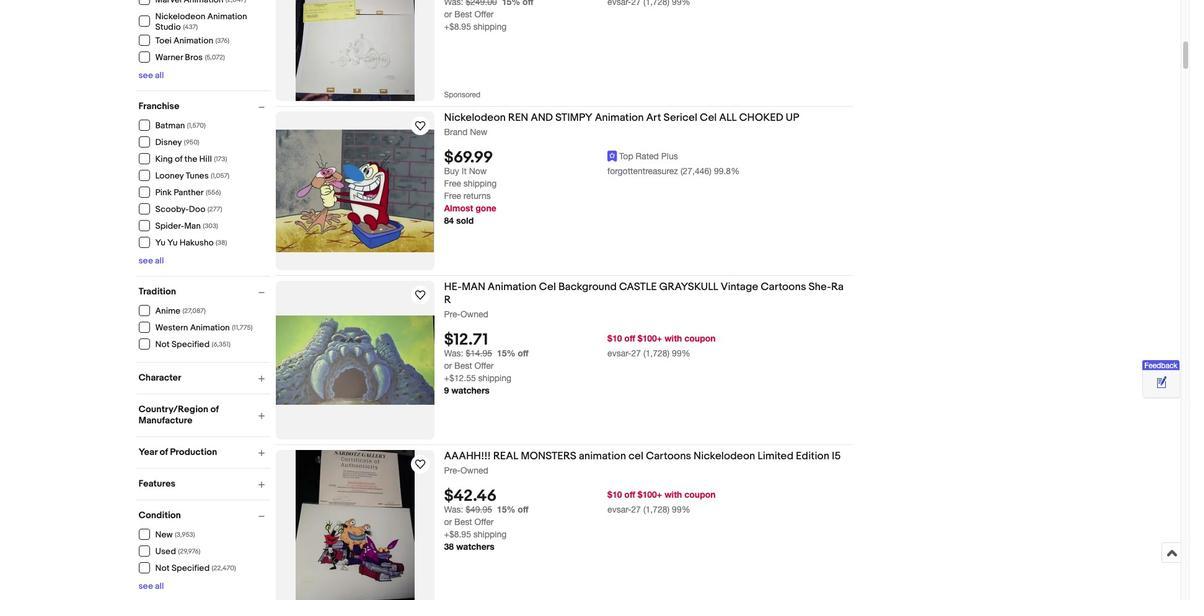 Task type: locate. For each thing, give the bounding box(es) containing it.
evsar- down aaahh!!! real monsters animation cel cartoons nickelodeon limited edition i5 pre-owned
[[608, 505, 631, 515]]

$12.71
[[444, 331, 488, 350]]

$100+ inside $10 off $100+ with coupon was: $14.95 15% off
[[638, 333, 662, 344]]

cel
[[700, 112, 717, 124], [539, 281, 556, 293]]

1 horizontal spatial cel
[[700, 112, 717, 124]]

3 see all from the top
[[139, 581, 164, 591]]

looney
[[155, 170, 184, 181]]

0 vertical spatial 15%
[[497, 348, 515, 358]]

nickelodeon up brand
[[444, 112, 506, 124]]

15% for $42.46
[[497, 504, 515, 515]]

3 all from the top
[[155, 581, 164, 591]]

man
[[462, 281, 485, 293]]

aaahh!!! real monsters animation cel cartoons nickelodeon limited edition i5 heading
[[444, 450, 841, 462]]

1 horizontal spatial of
[[175, 154, 183, 164]]

$42.46
[[444, 487, 497, 506]]

1 coupon from the top
[[685, 333, 716, 344]]

animation down (437)
[[174, 35, 213, 46]]

not
[[155, 339, 170, 350], [155, 563, 170, 573]]

2 vertical spatial best
[[454, 517, 472, 527]]

0 vertical spatial (1,728)
[[643, 349, 670, 358]]

see all
[[139, 70, 164, 80], [139, 255, 164, 266], [139, 581, 164, 591]]

top rated plus image
[[608, 150, 617, 162]]

franchise button
[[139, 100, 270, 112]]

of for king
[[175, 154, 183, 164]]

or for $12.71
[[444, 361, 452, 371]]

2 15% from the top
[[497, 504, 515, 515]]

ren
[[508, 112, 528, 124]]

animation
[[207, 11, 247, 21], [174, 35, 213, 46], [595, 112, 644, 124], [488, 281, 537, 293], [190, 322, 230, 333]]

cartoons right cel
[[646, 450, 691, 462]]

0 vertical spatial cel
[[700, 112, 717, 124]]

rated
[[636, 151, 659, 161]]

2 vertical spatial offer
[[475, 517, 494, 527]]

2 offer from the top
[[475, 361, 494, 371]]

1 vertical spatial best
[[454, 361, 472, 371]]

27 inside evsar-27 (1,728) 99% or best offer +$8.95 shipping 38 watchers
[[631, 505, 641, 515]]

27 for $42.46
[[631, 505, 641, 515]]

1 all from the top
[[155, 70, 164, 80]]

offer
[[475, 9, 494, 19], [475, 361, 494, 371], [475, 517, 494, 527]]

or inside evsar-27 (1,728) 99% or best offer +$8.95 shipping 38 watchers
[[444, 517, 452, 527]]

features
[[139, 478, 176, 489]]

15% right $49.95
[[497, 504, 515, 515]]

nickelodeon for animation
[[155, 11, 205, 21]]

2 vertical spatial see
[[139, 581, 153, 591]]

2 horizontal spatial nickelodeon
[[694, 450, 755, 462]]

99% inside evsar-27 (1,728) 99% or best offer +$12.55 shipping 9 watchers
[[672, 349, 690, 358]]

best for $12.71
[[454, 361, 472, 371]]

99% for $12.71
[[672, 349, 690, 358]]

0 vertical spatial see
[[139, 70, 153, 80]]

with for $12.71
[[665, 333, 682, 344]]

$100+
[[638, 333, 662, 344], [638, 489, 662, 500]]

2 vertical spatial nickelodeon
[[694, 450, 755, 462]]

0 vertical spatial free
[[444, 179, 461, 189]]

0 vertical spatial best
[[454, 9, 472, 19]]

specified down western animation (11,775)
[[172, 339, 210, 350]]

0 vertical spatial new
[[470, 127, 488, 137]]

0 vertical spatial cartoons
[[761, 281, 806, 293]]

of down character dropdown button
[[210, 403, 219, 415]]

0 vertical spatial all
[[155, 70, 164, 80]]

nickelodeon up (437)
[[155, 11, 205, 21]]

1 owned from the top
[[461, 309, 488, 319]]

evsar- inside evsar-27 (1,728) 99% or best offer +$12.55 shipping 9 watchers
[[608, 349, 631, 358]]

0 vertical spatial with
[[665, 333, 682, 344]]

nickelodeon inside the nickelodeon animation studio
[[155, 11, 205, 21]]

of
[[175, 154, 183, 164], [210, 403, 219, 415], [160, 446, 168, 458]]

2 see all button from the top
[[139, 255, 164, 266]]

best inside evsar-27 (1,728) 99% or best offer +$8.95 shipping 38 watchers
[[454, 517, 472, 527]]

he-
[[444, 281, 462, 293]]

3 offer from the top
[[475, 517, 494, 527]]

2 best from the top
[[454, 361, 472, 371]]

3 best from the top
[[454, 517, 472, 527]]

2 vertical spatial see all button
[[139, 581, 164, 591]]

2 evsar- from the top
[[608, 505, 631, 515]]

was: inside $10 off $100+ with coupon was: $14.95 15% off
[[444, 349, 463, 358]]

not specified (6,351)
[[155, 339, 231, 350]]

best inside 'or best offer +$8.95 shipping'
[[454, 9, 472, 19]]

shipping inside forgottentreasurez (27,446) 99.8% free shipping free returns almost gone 84 sold
[[464, 179, 497, 189]]

3 see all button from the top
[[139, 581, 164, 591]]

1 vertical spatial cartoons
[[646, 450, 691, 462]]

she-
[[809, 281, 831, 293]]

character
[[139, 372, 181, 383]]

condition
[[139, 509, 181, 521]]

$10 down animation
[[608, 489, 622, 500]]

1 vertical spatial $10
[[608, 489, 622, 500]]

king
[[155, 154, 173, 164]]

0 vertical spatial coupon
[[685, 333, 716, 344]]

1 vertical spatial 27
[[631, 505, 641, 515]]

0 vertical spatial specified
[[172, 339, 210, 350]]

1 vertical spatial free
[[444, 191, 461, 201]]

2 specified from the top
[[172, 563, 210, 573]]

1 99% from the top
[[672, 349, 690, 358]]

2 see all from the top
[[139, 255, 164, 266]]

(1,570)
[[187, 122, 206, 130]]

tradition button
[[139, 285, 270, 297]]

pre- down r
[[444, 309, 461, 319]]

with down aaahh!!! real monsters animation cel cartoons nickelodeon limited edition i5 pre-owned
[[665, 489, 682, 500]]

new right brand
[[470, 127, 488, 137]]

(38)
[[216, 239, 227, 247]]

2 was: from the top
[[444, 505, 463, 515]]

1 with from the top
[[665, 333, 682, 344]]

evsar- inside evsar-27 (1,728) 99% or best offer +$8.95 shipping 38 watchers
[[608, 505, 631, 515]]

0 vertical spatial owned
[[461, 309, 488, 319]]

see all down used
[[139, 581, 164, 591]]

$100+ inside $10 off $100+ with coupon was: $49.95 15% off
[[638, 489, 662, 500]]

2 +$8.95 from the top
[[444, 530, 471, 539]]

2 with from the top
[[665, 489, 682, 500]]

aaahh!!! real monsters animation cel cartoons nickelodeon limited edition i5 link
[[444, 450, 853, 465]]

all up tradition in the top of the page
[[155, 255, 164, 266]]

off
[[624, 333, 635, 344], [518, 348, 529, 358], [624, 489, 635, 500], [518, 504, 529, 515]]

1 best from the top
[[454, 9, 472, 19]]

0 horizontal spatial cartoons
[[646, 450, 691, 462]]

1 not from the top
[[155, 339, 170, 350]]

or best offer +$8.95 shipping
[[444, 9, 507, 32]]

with inside $10 off $100+ with coupon was: $14.95 15% off
[[665, 333, 682, 344]]

$10 down he-man animation cel background castle grayskull vintage cartoons  she-ra r pre-owned
[[608, 333, 622, 344]]

0 vertical spatial $10
[[608, 333, 622, 344]]

1 vertical spatial not
[[155, 563, 170, 573]]

new inside nickelodeon ren and stimpy animation art sericel cel all choked up brand new
[[470, 127, 488, 137]]

coupon
[[685, 333, 716, 344], [685, 489, 716, 500]]

not down used
[[155, 563, 170, 573]]

specified down (29,976)
[[172, 563, 210, 573]]

(6,351)
[[212, 340, 231, 348]]

$100+ down he-man animation cel background castle grayskull vintage cartoons  she-ra r pre-owned
[[638, 333, 662, 344]]

1 horizontal spatial yu
[[167, 237, 178, 248]]

evsar- down he-man animation cel background castle grayskull vintage cartoons  she-ra r pre-owned
[[608, 349, 631, 358]]

country/region
[[139, 403, 208, 415]]

0 horizontal spatial yu
[[155, 237, 166, 248]]

cartoons inside he-man animation cel background castle grayskull vintage cartoons  she-ra r pre-owned
[[761, 281, 806, 293]]

1 vertical spatial pre-
[[444, 466, 461, 475]]

0 horizontal spatial nickelodeon
[[155, 11, 205, 21]]

nickelodeon inside nickelodeon ren and stimpy animation art sericel cel all choked up brand new
[[444, 112, 506, 124]]

0 vertical spatial see all
[[139, 70, 164, 80]]

1 vertical spatial (1,728)
[[643, 505, 670, 515]]

free down the buy
[[444, 179, 461, 189]]

1 vertical spatial watchers
[[456, 541, 495, 552]]

1 was: from the top
[[444, 349, 463, 358]]

forgottentreasurez (27,446) 99.8% free shipping free returns almost gone 84 sold
[[444, 166, 740, 226]]

animation up (6,351)
[[190, 322, 230, 333]]

1 vertical spatial of
[[210, 403, 219, 415]]

1 vertical spatial coupon
[[685, 489, 716, 500]]

15% right $14.95 at the left bottom
[[497, 348, 515, 358]]

pre- inside he-man animation cel background castle grayskull vintage cartoons  she-ra r pre-owned
[[444, 309, 461, 319]]

$100+ down aaahh!!! real monsters animation cel cartoons nickelodeon limited edition i5 pre-owned
[[638, 489, 662, 500]]

of right year
[[160, 446, 168, 458]]

2 (1,728) from the top
[[643, 505, 670, 515]]

1 vertical spatial 99%
[[672, 505, 690, 515]]

1 vertical spatial or
[[444, 361, 452, 371]]

15% inside $10 off $100+ with coupon was: $14.95 15% off
[[497, 348, 515, 358]]

was: inside $10 off $100+ with coupon was: $49.95 15% off
[[444, 505, 463, 515]]

not specified (22,470)
[[155, 563, 236, 573]]

animation left art
[[595, 112, 644, 124]]

1 15% from the top
[[497, 348, 515, 358]]

0 vertical spatial 99%
[[672, 349, 690, 358]]

or inside evsar-27 (1,728) 99% or best offer +$12.55 shipping 9 watchers
[[444, 361, 452, 371]]

coupon for $12.71
[[685, 333, 716, 344]]

2 99% from the top
[[672, 505, 690, 515]]

nickelodeon
[[155, 11, 205, 21], [444, 112, 506, 124], [694, 450, 755, 462]]

see for condition
[[139, 581, 153, 591]]

1 vertical spatial offer
[[475, 361, 494, 371]]

was: left $49.95
[[444, 505, 463, 515]]

nickelodeon ren and stimpy animation art sericel cel all choked up heading
[[444, 112, 799, 124]]

animation up (376)
[[207, 11, 247, 21]]

$10 for $12.71
[[608, 333, 622, 344]]

cinderella animation cel art model sheets disney production art bill walsh i11 image
[[295, 0, 414, 101]]

offer inside evsar-27 (1,728) 99% or best offer +$12.55 shipping 9 watchers
[[475, 361, 494, 371]]

1 specified from the top
[[172, 339, 210, 350]]

0 vertical spatial not
[[155, 339, 170, 350]]

99.8%
[[714, 166, 740, 176]]

animation for nickelodeon animation studio
[[207, 11, 247, 21]]

+$8.95 inside 'or best offer +$8.95 shipping'
[[444, 22, 471, 32]]

sold
[[456, 215, 474, 226]]

15% inside $10 off $100+ with coupon was: $49.95 15% off
[[497, 504, 515, 515]]

animation inside the nickelodeon animation studio
[[207, 11, 247, 21]]

see all up tradition in the top of the page
[[139, 255, 164, 266]]

$69.99
[[444, 148, 493, 168]]

2 all from the top
[[155, 255, 164, 266]]

all
[[155, 70, 164, 80], [155, 255, 164, 266], [155, 581, 164, 591]]

coupon inside $10 off $100+ with coupon was: $14.95 15% off
[[685, 333, 716, 344]]

cartoons left she-
[[761, 281, 806, 293]]

or
[[444, 9, 452, 19], [444, 361, 452, 371], [444, 517, 452, 527]]

1 yu from the left
[[155, 237, 166, 248]]

0 vertical spatial see all button
[[139, 70, 164, 80]]

2 vertical spatial or
[[444, 517, 452, 527]]

shipping inside evsar-27 (1,728) 99% or best offer +$12.55 shipping 9 watchers
[[478, 373, 511, 383]]

2 horizontal spatial of
[[210, 403, 219, 415]]

(27,087)
[[183, 307, 206, 315]]

gone
[[476, 203, 496, 213]]

yu yu hakusho (38)
[[155, 237, 227, 248]]

1 vertical spatial +$8.95
[[444, 530, 471, 539]]

2 or from the top
[[444, 361, 452, 371]]

1 vertical spatial see all button
[[139, 255, 164, 266]]

it
[[462, 166, 467, 176]]

0 vertical spatial $100+
[[638, 333, 662, 344]]

99% inside evsar-27 (1,728) 99% or best offer +$8.95 shipping 38 watchers
[[672, 505, 690, 515]]

top
[[619, 151, 633, 161]]

was: left $14.95 at the left bottom
[[444, 349, 463, 358]]

1 +$8.95 from the top
[[444, 22, 471, 32]]

2 pre- from the top
[[444, 466, 461, 475]]

1 vertical spatial see all
[[139, 255, 164, 266]]

watchers inside evsar-27 (1,728) 99% or best offer +$12.55 shipping 9 watchers
[[451, 385, 490, 396]]

owned up $12.71
[[461, 309, 488, 319]]

owned inside he-man animation cel background castle grayskull vintage cartoons  she-ra r pre-owned
[[461, 309, 488, 319]]

offer for $42.46
[[475, 517, 494, 527]]

1 horizontal spatial new
[[470, 127, 488, 137]]

nickelodeon for ren
[[444, 112, 506, 124]]

1 vertical spatial evsar-
[[608, 505, 631, 515]]

disney
[[155, 137, 182, 148]]

watch he-man animation cel background castle grayskull vintage cartoons  she-ra r image
[[413, 288, 427, 303]]

watch aaahh!!! real monsters animation cel cartoons nickelodeon limited edition i5 image
[[413, 457, 427, 472]]

1 offer from the top
[[475, 9, 494, 19]]

or inside 'or best offer +$8.95 shipping'
[[444, 9, 452, 19]]

27 inside evsar-27 (1,728) 99% or best offer +$12.55 shipping 9 watchers
[[631, 349, 641, 358]]

(1,728) inside evsar-27 (1,728) 99% or best offer +$12.55 shipping 9 watchers
[[643, 349, 670, 358]]

1 vertical spatial cel
[[539, 281, 556, 293]]

watchers down the +$12.55
[[451, 385, 490, 396]]

$10 inside $10 off $100+ with coupon was: $49.95 15% off
[[608, 489, 622, 500]]

2 see from the top
[[139, 255, 153, 266]]

free up almost
[[444, 191, 461, 201]]

watchers for $42.46
[[456, 541, 495, 552]]

0 vertical spatial pre-
[[444, 309, 461, 319]]

0 vertical spatial nickelodeon
[[155, 11, 205, 21]]

western
[[155, 322, 188, 333]]

specified for condition
[[172, 563, 210, 573]]

(1,728) down he-man animation cel background castle grayskull vintage cartoons  she-ra r pre-owned
[[643, 349, 670, 358]]

he-man animation cel background castle grayskull vintage cartoons  she-ra r image
[[276, 315, 434, 405]]

1 horizontal spatial cartoons
[[761, 281, 806, 293]]

pre- inside aaahh!!! real monsters animation cel cartoons nickelodeon limited edition i5 pre-owned
[[444, 466, 461, 475]]

best
[[454, 9, 472, 19], [454, 361, 472, 371], [454, 517, 472, 527]]

see all button down 'warner'
[[139, 70, 164, 80]]

0 vertical spatial of
[[175, 154, 183, 164]]

1 $10 from the top
[[608, 333, 622, 344]]

returns
[[464, 191, 491, 201]]

1 (1,728) from the top
[[643, 349, 670, 358]]

1 vertical spatial owned
[[461, 466, 488, 475]]

0 vertical spatial was:
[[444, 349, 463, 358]]

$100+ for $42.46
[[638, 489, 662, 500]]

+$8.95
[[444, 22, 471, 32], [444, 530, 471, 539]]

1 $100+ from the top
[[638, 333, 662, 344]]

2 vertical spatial see all
[[139, 581, 164, 591]]

0 vertical spatial watchers
[[451, 385, 490, 396]]

of left the
[[175, 154, 183, 164]]

nickelodeon ren and stimpy animation art sericel cel all choked up link
[[444, 112, 853, 126]]

see all button
[[139, 70, 164, 80], [139, 255, 164, 266], [139, 581, 164, 591]]

1 vertical spatial was:
[[444, 505, 463, 515]]

1 vertical spatial new
[[155, 529, 173, 540]]

cel left background
[[539, 281, 556, 293]]

toei
[[155, 35, 172, 46]]

1 vertical spatial see
[[139, 255, 153, 266]]

2 vertical spatial all
[[155, 581, 164, 591]]

0 vertical spatial 27
[[631, 349, 641, 358]]

see all button down used
[[139, 581, 164, 591]]

27 down aaahh!!! real monsters animation cel cartoons nickelodeon limited edition i5 pre-owned
[[631, 505, 641, 515]]

shipping inside 'or best offer +$8.95 shipping'
[[474, 22, 507, 32]]

buy
[[444, 166, 459, 176]]

0 vertical spatial +$8.95
[[444, 22, 471, 32]]

0 vertical spatial evsar-
[[608, 349, 631, 358]]

2 vertical spatial of
[[160, 446, 168, 458]]

1 vertical spatial all
[[155, 255, 164, 266]]

new up used
[[155, 529, 173, 540]]

0 vertical spatial or
[[444, 9, 452, 19]]

1 or from the top
[[444, 9, 452, 19]]

0 horizontal spatial of
[[160, 446, 168, 458]]

1 vertical spatial nickelodeon
[[444, 112, 506, 124]]

1 27 from the top
[[631, 349, 641, 358]]

2 27 from the top
[[631, 505, 641, 515]]

1 vertical spatial 15%
[[497, 504, 515, 515]]

3 see from the top
[[139, 581, 153, 591]]

(1,728) for $42.46
[[643, 505, 670, 515]]

now
[[469, 166, 487, 176]]

best for $42.46
[[454, 517, 472, 527]]

pre- down aaahh!!!
[[444, 466, 461, 475]]

see
[[139, 70, 153, 80], [139, 255, 153, 266], [139, 581, 153, 591]]

cel left all
[[700, 112, 717, 124]]

spider-
[[155, 221, 184, 231]]

batman
[[155, 120, 185, 131]]

bros
[[185, 52, 203, 63]]

1 horizontal spatial nickelodeon
[[444, 112, 506, 124]]

was: for $12.71
[[444, 349, 463, 358]]

watchers right 38
[[456, 541, 495, 552]]

0 horizontal spatial cel
[[539, 281, 556, 293]]

owned down aaahh!!!
[[461, 466, 488, 475]]

see all down 'warner'
[[139, 70, 164, 80]]

coupon inside $10 off $100+ with coupon was: $49.95 15% off
[[685, 489, 716, 500]]

offer inside evsar-27 (1,728) 99% or best offer +$8.95 shipping 38 watchers
[[475, 517, 494, 527]]

see all button up tradition in the top of the page
[[139, 255, 164, 266]]

1 evsar- from the top
[[608, 349, 631, 358]]

nickelodeon left limited
[[694, 450, 755, 462]]

2 $100+ from the top
[[638, 489, 662, 500]]

2 owned from the top
[[461, 466, 488, 475]]

specified
[[172, 339, 210, 350], [172, 563, 210, 573]]

he-man animation cel background castle grayskull vintage cartoons  she-ra r heading
[[444, 281, 844, 306]]

best inside evsar-27 (1,728) 99% or best offer +$12.55 shipping 9 watchers
[[454, 361, 472, 371]]

top rated plus
[[619, 151, 678, 161]]

1 pre- from the top
[[444, 309, 461, 319]]

(1,728)
[[643, 349, 670, 358], [643, 505, 670, 515]]

with inside $10 off $100+ with coupon was: $49.95 15% off
[[665, 489, 682, 500]]

animation right man
[[488, 281, 537, 293]]

1 vertical spatial with
[[665, 489, 682, 500]]

0 vertical spatial offer
[[475, 9, 494, 19]]

with down he-man animation cel background castle grayskull vintage cartoons  she-ra r pre-owned
[[665, 333, 682, 344]]

2 coupon from the top
[[685, 489, 716, 500]]

of inside country/region of manufacture
[[210, 403, 219, 415]]

cel inside nickelodeon ren and stimpy animation art sericel cel all choked up brand new
[[700, 112, 717, 124]]

$10 inside $10 off $100+ with coupon was: $14.95 15% off
[[608, 333, 622, 344]]

3 or from the top
[[444, 517, 452, 527]]

2 $10 from the top
[[608, 489, 622, 500]]

all down used
[[155, 581, 164, 591]]

(1,728) inside evsar-27 (1,728) 99% or best offer +$8.95 shipping 38 watchers
[[643, 505, 670, 515]]

not down "western"
[[155, 339, 170, 350]]

1 vertical spatial specified
[[172, 563, 210, 573]]

2 not from the top
[[155, 563, 170, 573]]

$10
[[608, 333, 622, 344], [608, 489, 622, 500]]

(1,728) down aaahh!!! real monsters animation cel cartoons nickelodeon limited edition i5 pre-owned
[[643, 505, 670, 515]]

27 down he-man animation cel background castle grayskull vintage cartoons  she-ra r pre-owned
[[631, 349, 641, 358]]

watchers inside evsar-27 (1,728) 99% or best offer +$8.95 shipping 38 watchers
[[456, 541, 495, 552]]

all down 'warner'
[[155, 70, 164, 80]]

evsar- for $42.46
[[608, 505, 631, 515]]

1 vertical spatial $100+
[[638, 489, 662, 500]]

off down he-man animation cel background castle grayskull vintage cartoons  she-ra r pre-owned
[[624, 333, 635, 344]]



Task type: vqa. For each thing, say whether or not it's contained in the screenshot.
Limited
yes



Task type: describe. For each thing, give the bounding box(es) containing it.
+$8.95 inside evsar-27 (1,728) 99% or best offer +$8.95 shipping 38 watchers
[[444, 530, 471, 539]]

off right $49.95
[[518, 504, 529, 515]]

27 for $12.71
[[631, 349, 641, 358]]

(5,072)
[[205, 53, 225, 61]]

see all button for franchise
[[139, 255, 164, 266]]

he-man animation cel background castle grayskull vintage cartoons  she-ra r pre-owned
[[444, 281, 844, 319]]

year of production button
[[139, 446, 270, 458]]

owned inside aaahh!!! real monsters animation cel cartoons nickelodeon limited edition i5 pre-owned
[[461, 466, 488, 475]]

he-man animation cel background castle grayskull vintage cartoons  she-ra r link
[[444, 281, 853, 309]]

hakusho
[[180, 237, 214, 248]]

1 see all button from the top
[[139, 70, 164, 80]]

evsar-27 (1,728) 99% or best offer +$12.55 shipping 9 watchers
[[444, 349, 690, 396]]

all for condition
[[155, 581, 164, 591]]

1 see from the top
[[139, 70, 153, 80]]

(376)
[[215, 37, 229, 45]]

new (3,953)
[[155, 529, 195, 540]]

studio
[[155, 21, 181, 32]]

looney tunes (1,057)
[[155, 170, 229, 181]]

castle
[[619, 281, 657, 293]]

+$12.55
[[444, 373, 476, 383]]

batman (1,570)
[[155, 120, 206, 131]]

animation for toei animation (376)
[[174, 35, 213, 46]]

aaahh!!! real monsters animation cel cartoons nickelodeon limited edition i5 image
[[295, 450, 414, 600]]

(22,470)
[[212, 564, 236, 572]]

pink
[[155, 187, 172, 198]]

evsar-27 (1,728) 99% or best offer +$8.95 shipping 38 watchers
[[444, 505, 690, 552]]

real
[[493, 450, 518, 462]]

$10 for $42.46
[[608, 489, 622, 500]]

$10 off $100+ with coupon was: $14.95 15% off
[[444, 333, 716, 358]]

off right $14.95 at the left bottom
[[518, 348, 529, 358]]

edition
[[796, 450, 830, 462]]

(950)
[[184, 138, 199, 146]]

99% for $42.46
[[672, 505, 690, 515]]

franchise
[[139, 100, 179, 112]]

watch nickelodeon ren and stimpy animation art sericel cel all choked up image
[[413, 118, 427, 133]]

2 yu from the left
[[167, 237, 178, 248]]

scooby-doo (277)
[[155, 204, 222, 215]]

2 free from the top
[[444, 191, 461, 201]]

see for franchise
[[139, 255, 153, 266]]

$100+ for $12.71
[[638, 333, 662, 344]]

(3,953)
[[175, 531, 195, 539]]

animation for western animation (11,775)
[[190, 322, 230, 333]]

year of production
[[139, 446, 217, 458]]

and
[[531, 112, 553, 124]]

evsar- for $12.71
[[608, 349, 631, 358]]

r
[[444, 294, 451, 306]]

tradition
[[139, 285, 176, 297]]

anime
[[155, 306, 180, 316]]

1 free from the top
[[444, 179, 461, 189]]

offer inside 'or best offer +$8.95 shipping'
[[475, 9, 494, 19]]

see all for condition
[[139, 581, 164, 591]]

(1,057)
[[211, 172, 229, 180]]

$14.95
[[466, 349, 492, 358]]

all for franchise
[[155, 255, 164, 266]]

all
[[719, 112, 737, 124]]

forgottentreasurez
[[608, 166, 678, 176]]

of for year
[[160, 446, 168, 458]]

animation inside nickelodeon ren and stimpy animation art sericel cel all choked up brand new
[[595, 112, 644, 124]]

brand
[[444, 127, 468, 137]]

i5
[[832, 450, 841, 462]]

of for country/region
[[210, 403, 219, 415]]

up
[[786, 112, 799, 124]]

watchers for $12.71
[[451, 385, 490, 396]]

nickelodeon ren and stimpy animation art sericel cel all choked up brand new
[[444, 112, 799, 137]]

condition button
[[139, 509, 270, 521]]

1 see all from the top
[[139, 70, 164, 80]]

year
[[139, 446, 158, 458]]

warner bros (5,072)
[[155, 52, 225, 63]]

shipping inside evsar-27 (1,728) 99% or best offer +$8.95 shipping 38 watchers
[[474, 530, 507, 539]]

limited
[[758, 450, 794, 462]]

not for tradition
[[155, 339, 170, 350]]

nickelodeon animation studio
[[155, 11, 247, 32]]

0 horizontal spatial new
[[155, 529, 173, 540]]

see all for franchise
[[139, 255, 164, 266]]

(173)
[[214, 155, 227, 163]]

spider-man (303)
[[155, 221, 218, 231]]

warner
[[155, 52, 183, 63]]

(277)
[[208, 205, 222, 213]]

(29,976)
[[178, 547, 200, 555]]

or for $42.46
[[444, 517, 452, 527]]

animation
[[579, 450, 626, 462]]

off down aaahh!!! real monsters animation cel cartoons nickelodeon limited edition i5 pre-owned
[[624, 489, 635, 500]]

man
[[184, 221, 201, 231]]

vintage
[[721, 281, 758, 293]]

monsters
[[521, 450, 576, 462]]

panther
[[174, 187, 204, 198]]

feedback
[[1145, 361, 1178, 370]]

aaahh!!!
[[444, 450, 491, 462]]

features button
[[139, 478, 270, 489]]

(11,775)
[[232, 324, 253, 332]]

grayskull
[[659, 281, 718, 293]]

cel
[[629, 450, 644, 462]]

animation inside he-man animation cel background castle grayskull vintage cartoons  she-ra r pre-owned
[[488, 281, 537, 293]]

manufacture
[[139, 414, 192, 426]]

coupon for $42.46
[[685, 489, 716, 500]]

almost
[[444, 203, 473, 213]]

see all button for condition
[[139, 581, 164, 591]]

tunes
[[186, 170, 209, 181]]

$49.95
[[466, 505, 492, 515]]

(556)
[[206, 188, 221, 197]]

with for $42.46
[[665, 489, 682, 500]]

specified for tradition
[[172, 339, 210, 350]]

the
[[185, 154, 197, 164]]

38
[[444, 541, 454, 552]]

doo
[[189, 204, 205, 215]]

choked
[[739, 112, 783, 124]]

used
[[155, 546, 176, 557]]

nickelodeon inside aaahh!!! real monsters animation cel cartoons nickelodeon limited edition i5 pre-owned
[[694, 450, 755, 462]]

was: for $42.46
[[444, 505, 463, 515]]

15% for $12.71
[[497, 348, 515, 358]]

not for condition
[[155, 563, 170, 573]]

offer for $12.71
[[475, 361, 494, 371]]

(1,728) for $12.71
[[643, 349, 670, 358]]

buy it now
[[444, 166, 487, 176]]

nickelodeon ren and stimpy animation art sericel cel all choked up image
[[276, 130, 434, 252]]

(27,446)
[[681, 166, 712, 176]]

84
[[444, 215, 454, 226]]

country/region of manufacture button
[[139, 403, 270, 426]]

king of the hill (173)
[[155, 154, 227, 164]]

used (29,976)
[[155, 546, 200, 557]]

(437)
[[181, 23, 198, 31]]

aaahh!!! real monsters animation cel cartoons nickelodeon limited edition i5 pre-owned
[[444, 450, 841, 475]]

disney (950)
[[155, 137, 199, 148]]

background
[[559, 281, 617, 293]]

ra
[[831, 281, 844, 293]]

scooby-
[[155, 204, 189, 215]]

cel inside he-man animation cel background castle grayskull vintage cartoons  she-ra r pre-owned
[[539, 281, 556, 293]]

stimpy
[[555, 112, 593, 124]]

plus
[[661, 151, 678, 161]]

cartoons inside aaahh!!! real monsters animation cel cartoons nickelodeon limited edition i5 pre-owned
[[646, 450, 691, 462]]



